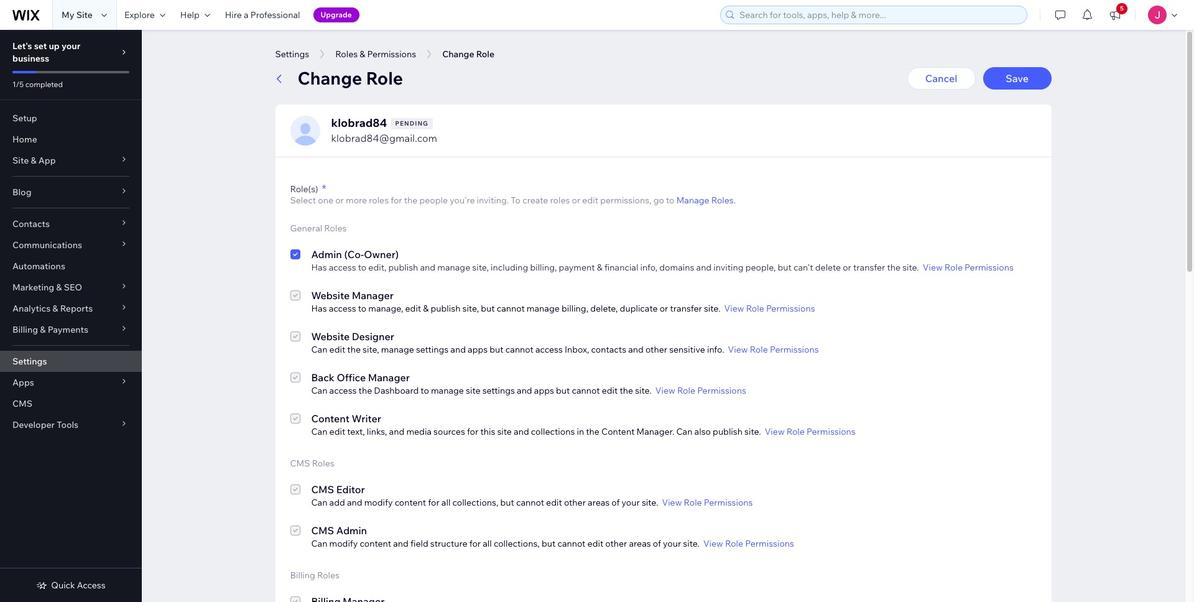 Task type: locate. For each thing, give the bounding box(es) containing it.
in
[[577, 426, 584, 437]]

0 horizontal spatial settings
[[416, 344, 449, 355]]

& inside popup button
[[40, 324, 46, 335]]

view role permissions button for cms editor
[[662, 497, 753, 508]]

view role permissions button for cms admin
[[703, 538, 794, 549]]

permissions inside cms admin can modify content and field structure for all collections, but cannot edit other areas of your site. view role permissions
[[745, 538, 794, 549]]

roles right create at left
[[550, 195, 570, 206]]

payment
[[559, 262, 595, 273]]

the inside content writer can edit text, links, and media sources for this site and collections in the content manager. can also publish site. view role permissions
[[586, 426, 600, 437]]

manage up the website designer can edit the site, manage settings and apps but cannot access inbox, contacts and other sensitive info. view role permissions
[[527, 303, 560, 314]]

but down including
[[481, 303, 495, 314]]

and inside "cms editor can add and modify content for all collections, but cannot edit other areas of your site. view role permissions"
[[347, 497, 362, 508]]

1 horizontal spatial billing
[[290, 570, 315, 581]]

my
[[62, 9, 74, 21]]

1 horizontal spatial other
[[605, 538, 627, 549]]

but up back office manager can access the dashboard to manage site settings and apps but cannot edit the site. view role permissions
[[490, 344, 504, 355]]

publish inside admin (co-owner) has access to edit, publish and manage site, including billing, payment & financial info, domains and inviting people, but can't delete or transfer the site. view role permissions
[[388, 262, 418, 273]]

roles
[[369, 195, 389, 206], [550, 195, 570, 206]]

2 vertical spatial publish
[[713, 426, 743, 437]]

1 vertical spatial other
[[564, 497, 586, 508]]

2 has from the top
[[311, 303, 327, 314]]

general
[[290, 223, 322, 234]]

permissions inside website manager has access to manage, edit & publish site, but cannot manage billing, delete, duplicate or transfer site. view role permissions
[[766, 303, 815, 314]]

1 vertical spatial content
[[601, 426, 635, 437]]

admin (co-owner) has access to edit, publish and manage site, including billing, payment & financial info, domains and inviting people, but can't delete or transfer the site. view role permissions
[[311, 248, 1014, 273]]

1 horizontal spatial all
[[483, 538, 492, 549]]

developer tools button
[[0, 414, 142, 435]]

billing, inside website manager has access to manage, edit & publish site, but cannot manage billing, delete, duplicate or transfer site. view role permissions
[[562, 303, 588, 314]]

publish inside website manager has access to manage, edit & publish site, but cannot manage billing, delete, duplicate or transfer site. view role permissions
[[431, 303, 461, 314]]

settings up apps
[[12, 356, 47, 367]]

publish down owner)
[[388, 262, 418, 273]]

can for content writer
[[311, 426, 327, 437]]

1 horizontal spatial billing,
[[562, 303, 588, 314]]

admin down add
[[336, 524, 367, 537]]

manage up sources
[[431, 385, 464, 396]]

or right delete
[[843, 262, 851, 273]]

0 horizontal spatial areas
[[588, 497, 610, 508]]

settings inside settings button
[[275, 49, 309, 60]]

view role permissions button for website designer
[[728, 344, 819, 355]]

cannot down "cms editor can add and modify content for all collections, but cannot edit other areas of your site. view role permissions"
[[558, 538, 586, 549]]

can inside cms admin can modify content and field structure for all collections, but cannot edit other areas of your site. view role permissions
[[311, 538, 327, 549]]

0 horizontal spatial other
[[564, 497, 586, 508]]

or inside admin (co-owner) has access to edit, publish and manage site, including billing, payment & financial info, domains and inviting people, but can't delete or transfer the site. view role permissions
[[843, 262, 851, 273]]

0 vertical spatial settings
[[275, 49, 309, 60]]

website for website designer
[[311, 330, 350, 343]]

your
[[62, 40, 80, 52], [622, 497, 640, 508], [663, 538, 681, 549]]

0 vertical spatial site,
[[472, 262, 489, 273]]

site right this
[[497, 426, 512, 437]]

2 vertical spatial your
[[663, 538, 681, 549]]

areas
[[588, 497, 610, 508], [629, 538, 651, 549]]

change
[[442, 49, 474, 60], [298, 67, 362, 89]]

analytics
[[12, 303, 50, 314]]

collections,
[[452, 497, 498, 508], [494, 538, 540, 549]]

access
[[329, 262, 356, 273], [329, 303, 356, 314], [535, 344, 563, 355], [329, 385, 357, 396]]

& inside admin (co-owner) has access to edit, publish and manage site, including billing, payment & financial info, domains and inviting people, but can't delete or transfer the site. view role permissions
[[597, 262, 603, 273]]

& inside dropdown button
[[56, 282, 62, 293]]

1/5 completed
[[12, 80, 63, 89]]

domains
[[660, 262, 694, 273]]

can up back
[[311, 344, 327, 355]]

2 horizontal spatial publish
[[713, 426, 743, 437]]

site
[[466, 385, 480, 396], [497, 426, 512, 437]]

roles & permissions button
[[329, 45, 422, 63]]

settings for settings link
[[12, 356, 47, 367]]

and inside back office manager can access the dashboard to manage site settings and apps but cannot edit the site. view role permissions
[[517, 385, 532, 396]]

view inside "cms editor can add and modify content for all collections, but cannot edit other areas of your site. view role permissions"
[[662, 497, 682, 508]]

writer
[[352, 412, 381, 425]]

1 horizontal spatial content
[[601, 426, 635, 437]]

cannot inside website manager has access to manage, edit & publish site, but cannot manage billing, delete, duplicate or transfer site. view role permissions
[[497, 303, 525, 314]]

1 vertical spatial settings
[[12, 356, 47, 367]]

can for cms editor
[[311, 497, 327, 508]]

1 horizontal spatial site
[[497, 426, 512, 437]]

billing, left delete,
[[562, 303, 588, 314]]

sidebar element
[[0, 30, 142, 602]]

&
[[360, 49, 365, 60], [31, 155, 36, 166], [597, 262, 603, 273], [56, 282, 62, 293], [52, 303, 58, 314], [423, 303, 429, 314], [40, 324, 46, 335]]

transfer right delete
[[853, 262, 885, 273]]

1 vertical spatial collections,
[[494, 538, 540, 549]]

manager up manage,
[[352, 289, 394, 302]]

role
[[476, 49, 495, 60], [366, 67, 403, 89], [945, 262, 963, 273], [746, 303, 764, 314], [750, 344, 768, 355], [677, 385, 695, 396], [787, 426, 805, 437], [684, 497, 702, 508], [725, 538, 743, 549]]

& for payments
[[40, 324, 46, 335]]

0 horizontal spatial apps
[[468, 344, 488, 355]]

0 vertical spatial change
[[442, 49, 474, 60]]

apps
[[468, 344, 488, 355], [534, 385, 554, 396]]

site
[[76, 9, 93, 21], [12, 155, 29, 166]]

0 horizontal spatial settings
[[12, 356, 47, 367]]

0 vertical spatial has
[[311, 262, 327, 273]]

all up the structure
[[441, 497, 451, 508]]

website down (co-
[[311, 289, 350, 302]]

2 vertical spatial site,
[[363, 344, 379, 355]]

of inside cms admin can modify content and field structure for all collections, but cannot edit other areas of your site. view role permissions
[[653, 538, 661, 549]]

0 vertical spatial site
[[466, 385, 480, 396]]

0 horizontal spatial modify
[[329, 538, 358, 549]]

delete
[[815, 262, 841, 273]]

billing inside popup button
[[12, 324, 38, 335]]

0 horizontal spatial transfer
[[670, 303, 702, 314]]

0 vertical spatial content
[[395, 497, 426, 508]]

modify inside cms admin can modify content and field structure for all collections, but cannot edit other areas of your site. view role permissions
[[329, 538, 358, 549]]

for up the 'field' in the left of the page
[[428, 497, 440, 508]]

website up back
[[311, 330, 350, 343]]

text,
[[347, 426, 365, 437]]

1 vertical spatial admin
[[336, 524, 367, 537]]

cannot up cms admin can modify content and field structure for all collections, but cannot edit other areas of your site. view role permissions on the bottom
[[516, 497, 544, 508]]

apps
[[12, 377, 34, 388]]

settings up dashboard at bottom
[[416, 344, 449, 355]]

0 vertical spatial apps
[[468, 344, 488, 355]]

inbox,
[[565, 344, 589, 355]]

manage
[[676, 195, 709, 206]]

0 horizontal spatial roles
[[369, 195, 389, 206]]

but up cms admin can modify content and field structure for all collections, but cannot edit other areas of your site. view role permissions on the bottom
[[500, 497, 514, 508]]

1 vertical spatial site
[[497, 426, 512, 437]]

to left edit,
[[358, 262, 366, 273]]

site. inside content writer can edit text, links, and media sources for this site and collections in the content manager. can also publish site. view role permissions
[[745, 426, 761, 437]]

1 horizontal spatial site
[[76, 9, 93, 21]]

site inside back office manager can access the dashboard to manage site settings and apps but cannot edit the site. view role permissions
[[466, 385, 480, 396]]

roles for billing roles
[[317, 570, 340, 581]]

0 horizontal spatial change role
[[298, 67, 403, 89]]

quick access
[[51, 580, 106, 591]]

a
[[244, 9, 249, 21]]

1 vertical spatial manager
[[368, 371, 410, 384]]

klobrad84@gmail.com
[[331, 132, 437, 144]]

access down (co-
[[329, 262, 356, 273]]

1 vertical spatial website
[[311, 330, 350, 343]]

cannot up back office manager can access the dashboard to manage site settings and apps but cannot edit the site. view role permissions
[[506, 344, 534, 355]]

let's set up your business
[[12, 40, 80, 64]]

0 vertical spatial change role
[[442, 49, 495, 60]]

0 vertical spatial billing
[[12, 324, 38, 335]]

1 has from the top
[[311, 262, 327, 273]]

1 horizontal spatial content
[[395, 497, 426, 508]]

site. inside cms admin can modify content and field structure for all collections, but cannot edit other areas of your site. view role permissions
[[683, 538, 700, 549]]

collections, down "cms editor can add and modify content for all collections, but cannot edit other areas of your site. view role permissions"
[[494, 538, 540, 549]]

0 vertical spatial collections,
[[452, 497, 498, 508]]

1 horizontal spatial roles
[[550, 195, 570, 206]]

can up billing roles
[[311, 538, 327, 549]]

roles
[[335, 49, 358, 60], [324, 223, 347, 234], [312, 458, 334, 469], [317, 570, 340, 581]]

1 horizontal spatial change role
[[442, 49, 495, 60]]

site down home
[[12, 155, 29, 166]]

has
[[311, 262, 327, 273], [311, 303, 327, 314]]

for right the structure
[[469, 538, 481, 549]]

can up cms roles at the bottom
[[311, 426, 327, 437]]

manage inside back office manager can access the dashboard to manage site settings and apps but cannot edit the site. view role permissions
[[431, 385, 464, 396]]

1 vertical spatial areas
[[629, 538, 651, 549]]

modify down editor
[[364, 497, 393, 508]]

site up this
[[466, 385, 480, 396]]

select
[[290, 195, 316, 206]]

1 vertical spatial publish
[[431, 303, 461, 314]]

billing,
[[530, 262, 557, 273], [562, 303, 588, 314]]

site right my
[[76, 9, 93, 21]]

1 vertical spatial modify
[[329, 538, 358, 549]]

permissions
[[367, 49, 416, 60], [965, 262, 1014, 273], [766, 303, 815, 314], [770, 344, 819, 355], [697, 385, 746, 396], [807, 426, 856, 437], [704, 497, 753, 508], [745, 538, 794, 549]]

content up the text,
[[311, 412, 350, 425]]

1 horizontal spatial apps
[[534, 385, 554, 396]]

0 vertical spatial all
[[441, 497, 451, 508]]

cancel button
[[907, 67, 976, 90]]

cannot inside "cms editor can add and modify content for all collections, but cannot edit other areas of your site. view role permissions"
[[516, 497, 544, 508]]

create
[[523, 195, 548, 206]]

None checkbox
[[290, 247, 300, 273], [290, 288, 300, 314], [290, 411, 300, 437], [290, 523, 300, 549], [290, 594, 300, 602], [290, 247, 300, 273], [290, 288, 300, 314], [290, 411, 300, 437], [290, 523, 300, 549], [290, 594, 300, 602]]

access inside the website designer can edit the site, manage settings and apps but cannot access inbox, contacts and other sensitive info. view role permissions
[[535, 344, 563, 355]]

can inside "cms editor can add and modify content for all collections, but cannot edit other areas of your site. view role permissions"
[[311, 497, 327, 508]]

0 horizontal spatial all
[[441, 497, 451, 508]]

0 vertical spatial areas
[[588, 497, 610, 508]]

can't
[[794, 262, 813, 273]]

content inside cms admin can modify content and field structure for all collections, but cannot edit other areas of your site. view role permissions
[[360, 538, 391, 549]]

1 horizontal spatial transfer
[[853, 262, 885, 273]]

billing for billing & payments
[[12, 324, 38, 335]]

transfer up sensitive
[[670, 303, 702, 314]]

0 horizontal spatial billing
[[12, 324, 38, 335]]

None checkbox
[[290, 329, 300, 355], [290, 370, 300, 396], [290, 482, 300, 508], [290, 329, 300, 355], [290, 370, 300, 396], [290, 482, 300, 508]]

1 horizontal spatial of
[[653, 538, 661, 549]]

1 horizontal spatial publish
[[431, 303, 461, 314]]

1 horizontal spatial areas
[[629, 538, 651, 549]]

sensitive
[[669, 344, 705, 355]]

1 vertical spatial apps
[[534, 385, 554, 396]]

for left people
[[391, 195, 402, 206]]

this
[[480, 426, 495, 437]]

billing & payments
[[12, 324, 88, 335]]

access up designer
[[329, 303, 356, 314]]

0 horizontal spatial site
[[466, 385, 480, 396]]

or right one
[[335, 195, 344, 206]]

can left add
[[311, 497, 327, 508]]

manager
[[352, 289, 394, 302], [368, 371, 410, 384]]

1 horizontal spatial settings
[[275, 49, 309, 60]]

& for app
[[31, 155, 36, 166]]

& inside button
[[360, 49, 365, 60]]

role inside website manager has access to manage, edit & publish site, but cannot manage billing, delete, duplicate or transfer site. view role permissions
[[746, 303, 764, 314]]

site. inside "cms editor can add and modify content for all collections, but cannot edit other areas of your site. view role permissions"
[[642, 497, 658, 508]]

1 vertical spatial has
[[311, 303, 327, 314]]

to left manage,
[[358, 303, 366, 314]]

all right the structure
[[483, 538, 492, 549]]

other inside "cms editor can add and modify content for all collections, but cannot edit other areas of your site. view role permissions"
[[564, 497, 586, 508]]

collections, up the structure
[[452, 497, 498, 508]]

content
[[311, 412, 350, 425], [601, 426, 635, 437]]

access
[[77, 580, 106, 591]]

0 vertical spatial other
[[646, 344, 667, 355]]

the
[[404, 195, 418, 206], [887, 262, 901, 273], [347, 344, 361, 355], [359, 385, 372, 396], [620, 385, 633, 396], [586, 426, 600, 437]]

0 vertical spatial content
[[311, 412, 350, 425]]

roles right more
[[369, 195, 389, 206]]

has inside website manager has access to manage, edit & publish site, but cannot manage billing, delete, duplicate or transfer site. view role permissions
[[311, 303, 327, 314]]

0 vertical spatial transfer
[[853, 262, 885, 273]]

permissions inside back office manager can access the dashboard to manage site settings and apps but cannot edit the site. view role permissions
[[697, 385, 746, 396]]

website for website manager
[[311, 289, 350, 302]]

for inside "cms editor can add and modify content for all collections, but cannot edit other areas of your site. view role permissions"
[[428, 497, 440, 508]]

cms inside cms admin can modify content and field structure for all collections, but cannot edit other areas of your site. view role permissions
[[311, 524, 334, 537]]

1 vertical spatial all
[[483, 538, 492, 549]]

0 vertical spatial publish
[[388, 262, 418, 273]]

cannot inside the website designer can edit the site, manage settings and apps but cannot access inbox, contacts and other sensitive info. view role permissions
[[506, 344, 534, 355]]

to right go
[[666, 195, 675, 206]]

settings up this
[[482, 385, 515, 396]]

site inside "site & app" popup button
[[12, 155, 29, 166]]

for left this
[[467, 426, 478, 437]]

admin down general roles
[[311, 248, 342, 261]]

0 horizontal spatial publish
[[388, 262, 418, 273]]

links,
[[367, 426, 387, 437]]

1 vertical spatial transfer
[[670, 303, 702, 314]]

0 vertical spatial website
[[311, 289, 350, 302]]

settings inside settings link
[[12, 356, 47, 367]]

content left the 'field' in the left of the page
[[360, 538, 391, 549]]

to right dashboard at bottom
[[421, 385, 429, 396]]

edit inside the website designer can edit the site, manage settings and apps but cannot access inbox, contacts and other sensitive info. view role permissions
[[329, 344, 345, 355]]

pending
[[395, 119, 428, 128]]

1 vertical spatial your
[[622, 497, 640, 508]]

app
[[38, 155, 56, 166]]

to
[[511, 195, 521, 206]]

2 horizontal spatial other
[[646, 344, 667, 355]]

0 horizontal spatial content
[[311, 412, 350, 425]]

access down "office" on the left bottom
[[329, 385, 357, 396]]

apps up collections on the left bottom of page
[[534, 385, 554, 396]]

publish right the also
[[713, 426, 743, 437]]

edit inside website manager has access to manage, edit & publish site, but cannot manage billing, delete, duplicate or transfer site. view role permissions
[[405, 303, 421, 314]]

the inside the website designer can edit the site, manage settings and apps but cannot access inbox, contacts and other sensitive info. view role permissions
[[347, 344, 361, 355]]

business
[[12, 53, 49, 64]]

billing, left payment
[[530, 262, 557, 273]]

cms admin can modify content and field structure for all collections, but cannot edit other areas of your site. view role permissions
[[311, 524, 794, 549]]

2 horizontal spatial your
[[663, 538, 681, 549]]

apps inside the website designer can edit the site, manage settings and apps but cannot access inbox, contacts and other sensitive info. view role permissions
[[468, 344, 488, 355]]

to inside website manager has access to manage, edit & publish site, but cannot manage billing, delete, duplicate or transfer site. view role permissions
[[358, 303, 366, 314]]

0 horizontal spatial change
[[298, 67, 362, 89]]

media
[[406, 426, 432, 437]]

1 horizontal spatial your
[[622, 497, 640, 508]]

billing, inside admin (co-owner) has access to edit, publish and manage site, including billing, payment & financial info, domains and inviting people, but can't delete or transfer the site. view role permissions
[[530, 262, 557, 273]]

roles.
[[711, 195, 736, 206]]

contacts
[[591, 344, 626, 355]]

1 website from the top
[[311, 289, 350, 302]]

settings
[[416, 344, 449, 355], [482, 385, 515, 396]]

but inside admin (co-owner) has access to edit, publish and manage site, including billing, payment & financial info, domains and inviting people, but can't delete or transfer the site. view role permissions
[[778, 262, 792, 273]]

settings down professional
[[275, 49, 309, 60]]

can down back
[[311, 385, 327, 396]]

publish
[[388, 262, 418, 273], [431, 303, 461, 314], [713, 426, 743, 437]]

1 vertical spatial content
[[360, 538, 391, 549]]

0 horizontal spatial billing,
[[530, 262, 557, 273]]

back office manager can access the dashboard to manage site settings and apps but cannot edit the site. view role permissions
[[311, 371, 746, 396]]

2 vertical spatial other
[[605, 538, 627, 549]]

1 horizontal spatial modify
[[364, 497, 393, 508]]

admin inside cms admin can modify content and field structure for all collections, but cannot edit other areas of your site. view role permissions
[[336, 524, 367, 537]]

change role
[[442, 49, 495, 60], [298, 67, 403, 89]]

for inside "role(s) * select one or more roles for the people you're inviting. to create roles or edit permissions, go to manage roles."
[[391, 195, 402, 206]]

but left can't
[[778, 262, 792, 273]]

manage down designer
[[381, 344, 414, 355]]

1 horizontal spatial settings
[[482, 385, 515, 396]]

1 horizontal spatial change
[[442, 49, 474, 60]]

0 horizontal spatial site
[[12, 155, 29, 166]]

can for website designer
[[311, 344, 327, 355]]

manager inside website manager has access to manage, edit & publish site, but cannot manage billing, delete, duplicate or transfer site. view role permissions
[[352, 289, 394, 302]]

cannot down including
[[497, 303, 525, 314]]

0 vertical spatial of
[[612, 497, 620, 508]]

1 vertical spatial of
[[653, 538, 661, 549]]

cannot up content writer can edit text, links, and media sources for this site and collections in the content manager. can also publish site. view role permissions
[[572, 385, 600, 396]]

view inside content writer can edit text, links, and media sources for this site and collections in the content manager. can also publish site. view role permissions
[[765, 426, 785, 437]]

or right duplicate on the bottom right of page
[[660, 303, 668, 314]]

apps up back office manager can access the dashboard to manage site settings and apps but cannot edit the site. view role permissions
[[468, 344, 488, 355]]

0 vertical spatial manager
[[352, 289, 394, 302]]

1 vertical spatial billing,
[[562, 303, 588, 314]]

0 vertical spatial settings
[[416, 344, 449, 355]]

1 vertical spatial site,
[[462, 303, 479, 314]]

0 vertical spatial billing,
[[530, 262, 557, 273]]

1 vertical spatial billing
[[290, 570, 315, 581]]

areas inside cms admin can modify content and field structure for all collections, but cannot edit other areas of your site. view role permissions
[[629, 538, 651, 549]]

content left 'manager.'
[[601, 426, 635, 437]]

of inside "cms editor can add and modify content for all collections, but cannot edit other areas of your site. view role permissions"
[[612, 497, 620, 508]]

2 website from the top
[[311, 330, 350, 343]]

but down "cms editor can add and modify content for all collections, but cannot edit other areas of your site. view role permissions"
[[542, 538, 556, 549]]

your inside cms admin can modify content and field structure for all collections, but cannot edit other areas of your site. view role permissions
[[663, 538, 681, 549]]

0 horizontal spatial content
[[360, 538, 391, 549]]

settings inside back office manager can access the dashboard to manage site settings and apps but cannot edit the site. view role permissions
[[482, 385, 515, 396]]

0 vertical spatial your
[[62, 40, 80, 52]]

permissions inside the website designer can edit the site, manage settings and apps but cannot access inbox, contacts and other sensitive info. view role permissions
[[770, 344, 819, 355]]

0 vertical spatial modify
[[364, 497, 393, 508]]

owner)
[[364, 248, 399, 261]]

cannot
[[497, 303, 525, 314], [506, 344, 534, 355], [572, 385, 600, 396], [516, 497, 544, 508], [558, 538, 586, 549]]

can left the also
[[676, 426, 693, 437]]

0 vertical spatial admin
[[311, 248, 342, 261]]

edit inside content writer can edit text, links, and media sources for this site and collections in the content manager. can also publish site. view role permissions
[[329, 426, 345, 437]]

to inside back office manager can access the dashboard to manage site settings and apps but cannot edit the site. view role permissions
[[421, 385, 429, 396]]

0 horizontal spatial of
[[612, 497, 620, 508]]

role inside admin (co-owner) has access to edit, publish and manage site, including billing, payment & financial info, domains and inviting people, but can't delete or transfer the site. view role permissions
[[945, 262, 963, 273]]

cms for roles
[[290, 458, 310, 469]]

has inside admin (co-owner) has access to edit, publish and manage site, including billing, payment & financial info, domains and inviting people, but can't delete or transfer the site. view role permissions
[[311, 262, 327, 273]]

publish right manage,
[[431, 303, 461, 314]]

but up content writer can edit text, links, and media sources for this site and collections in the content manager. can also publish site. view role permissions
[[556, 385, 570, 396]]

manager up dashboard at bottom
[[368, 371, 410, 384]]

manage inside admin (co-owner) has access to edit, publish and manage site, including billing, payment & financial info, domains and inviting people, but can't delete or transfer the site. view role permissions
[[437, 262, 470, 273]]

1 vertical spatial site
[[12, 155, 29, 166]]

marketing & seo button
[[0, 277, 142, 298]]

site & app
[[12, 155, 56, 166]]

content up the 'field' in the left of the page
[[395, 497, 426, 508]]

role inside content writer can edit text, links, and media sources for this site and collections in the content manager. can also publish site. view role permissions
[[787, 426, 805, 437]]

modify down add
[[329, 538, 358, 549]]

cms editor can add and modify content for all collections, but cannot edit other areas of your site. view role permissions
[[311, 483, 753, 508]]

manage left including
[[437, 262, 470, 273]]

access left inbox,
[[535, 344, 563, 355]]

0 horizontal spatial your
[[62, 40, 80, 52]]

settings
[[275, 49, 309, 60], [12, 356, 47, 367]]

1 vertical spatial settings
[[482, 385, 515, 396]]

edit
[[582, 195, 598, 206], [405, 303, 421, 314], [329, 344, 345, 355], [602, 385, 618, 396], [329, 426, 345, 437], [546, 497, 562, 508], [588, 538, 603, 549]]



Task type: describe. For each thing, give the bounding box(es) containing it.
automations link
[[0, 256, 142, 277]]

5
[[1120, 4, 1124, 12]]

change inside button
[[442, 49, 474, 60]]

inviting
[[714, 262, 744, 273]]

but inside back office manager can access the dashboard to manage site settings and apps but cannot edit the site. view role permissions
[[556, 385, 570, 396]]

site, inside admin (co-owner) has access to edit, publish and manage site, including billing, payment & financial info, domains and inviting people, but can't delete or transfer the site. view role permissions
[[472, 262, 489, 273]]

view inside website manager has access to manage, edit & publish site, but cannot manage billing, delete, duplicate or transfer site. view role permissions
[[724, 303, 744, 314]]

blog button
[[0, 182, 142, 203]]

roles for cms roles
[[312, 458, 334, 469]]

Search for tools, apps, help & more... field
[[736, 6, 1023, 24]]

view role permissions button for website manager
[[724, 303, 815, 314]]

1 roles from the left
[[369, 195, 389, 206]]

including
[[491, 262, 528, 273]]

automations
[[12, 261, 65, 272]]

home
[[12, 134, 37, 145]]

but inside the website designer can edit the site, manage settings and apps but cannot access inbox, contacts and other sensitive info. view role permissions
[[490, 344, 504, 355]]

help
[[180, 9, 199, 21]]

settings button
[[269, 45, 315, 63]]

reports
[[60, 303, 93, 314]]

structure
[[430, 538, 467, 549]]

website designer can edit the site, manage settings and apps but cannot access inbox, contacts and other sensitive info. view role permissions
[[311, 330, 819, 355]]

but inside website manager has access to manage, edit & publish site, but cannot manage billing, delete, duplicate or transfer site. view role permissions
[[481, 303, 495, 314]]

hire
[[225, 9, 242, 21]]

you're
[[450, 195, 475, 206]]

for inside cms admin can modify content and field structure for all collections, but cannot edit other areas of your site. view role permissions
[[469, 538, 481, 549]]

collections, inside "cms editor can add and modify content for all collections, but cannot edit other areas of your site. view role permissions"
[[452, 497, 498, 508]]

areas inside "cms editor can add and modify content for all collections, but cannot edit other areas of your site. view role permissions"
[[588, 497, 610, 508]]

upgrade
[[321, 10, 352, 19]]

settings inside the website designer can edit the site, manage settings and apps but cannot access inbox, contacts and other sensitive info. view role permissions
[[416, 344, 449, 355]]

transfer inside website manager has access to manage, edit & publish site, but cannot manage billing, delete, duplicate or transfer site. view role permissions
[[670, 303, 702, 314]]

site. inside website manager has access to manage, edit & publish site, but cannot manage billing, delete, duplicate or transfer site. view role permissions
[[704, 303, 721, 314]]

site, inside the website designer can edit the site, manage settings and apps but cannot access inbox, contacts and other sensitive info. view role permissions
[[363, 344, 379, 355]]

0 vertical spatial site
[[76, 9, 93, 21]]

communications
[[12, 239, 82, 251]]

view inside the website designer can edit the site, manage settings and apps but cannot access inbox, contacts and other sensitive info. view role permissions
[[728, 344, 748, 355]]

other inside the website designer can edit the site, manage settings and apps but cannot access inbox, contacts and other sensitive info. view role permissions
[[646, 344, 667, 355]]

cannot for website manager
[[497, 303, 525, 314]]

tools
[[57, 419, 78, 430]]

permissions inside "cms editor can add and modify content for all collections, but cannot edit other areas of your site. view role permissions"
[[704, 497, 753, 508]]

cms inside cms link
[[12, 398, 32, 409]]

developer tools
[[12, 419, 78, 430]]

view role permissions button for admin (co-owner)
[[923, 262, 1014, 273]]

& for seo
[[56, 282, 62, 293]]

5 button
[[1102, 0, 1129, 30]]

apps button
[[0, 372, 142, 393]]

cms for editor
[[311, 483, 334, 496]]

quick
[[51, 580, 75, 591]]

inviting.
[[477, 195, 509, 206]]

professional
[[250, 9, 300, 21]]

manage,
[[368, 303, 403, 314]]

blog
[[12, 187, 31, 198]]

1/5
[[12, 80, 24, 89]]

cms for admin
[[311, 524, 334, 537]]

avatar for placeholder name element
[[290, 116, 320, 146]]

all inside cms admin can modify content and field structure for all collections, but cannot edit other areas of your site. view role permissions
[[483, 538, 492, 549]]

other inside cms admin can modify content and field structure for all collections, but cannot edit other areas of your site. view role permissions
[[605, 538, 627, 549]]

or right create at left
[[572, 195, 580, 206]]

& for permissions
[[360, 49, 365, 60]]

up
[[49, 40, 60, 52]]

analytics & reports
[[12, 303, 93, 314]]

apps inside back office manager can access the dashboard to manage site settings and apps but cannot edit the site. view role permissions
[[534, 385, 554, 396]]

role inside the website designer can edit the site, manage settings and apps but cannot access inbox, contacts and other sensitive info. view role permissions
[[750, 344, 768, 355]]

permissions inside admin (co-owner) has access to edit, publish and manage site, including billing, payment & financial info, domains and inviting people, but can't delete or transfer the site. view role permissions
[[965, 262, 1014, 273]]

completed
[[25, 80, 63, 89]]

designer
[[352, 330, 394, 343]]

but inside "cms editor can add and modify content for all collections, but cannot edit other areas of your site. view role permissions"
[[500, 497, 514, 508]]

marketing & seo
[[12, 282, 82, 293]]

manage inside website manager has access to manage, edit & publish site, but cannot manage billing, delete, duplicate or transfer site. view role permissions
[[527, 303, 560, 314]]

site, inside website manager has access to manage, edit & publish site, but cannot manage billing, delete, duplicate or transfer site. view role permissions
[[462, 303, 479, 314]]

view inside admin (co-owner) has access to edit, publish and manage site, including billing, payment & financial info, domains and inviting people, but can't delete or transfer the site. view role permissions
[[923, 262, 943, 273]]

collections
[[531, 426, 575, 437]]

content writer can edit text, links, and media sources for this site and collections in the content manager. can also publish site. view role permissions
[[311, 412, 856, 437]]

one
[[318, 195, 333, 206]]

access inside admin (co-owner) has access to edit, publish and manage site, including billing, payment & financial info, domains and inviting people, but can't delete or transfer the site. view role permissions
[[329, 262, 356, 273]]

permissions inside content writer can edit text, links, and media sources for this site and collections in the content manager. can also publish site. view role permissions
[[807, 426, 856, 437]]

website manager has access to manage, edit & publish site, but cannot manage billing, delete, duplicate or transfer site. view role permissions
[[311, 289, 815, 314]]

more
[[346, 195, 367, 206]]

duplicate
[[620, 303, 658, 314]]

your inside "cms editor can add and modify content for all collections, but cannot edit other areas of your site. view role permissions"
[[622, 497, 640, 508]]

cannot for cms editor
[[516, 497, 544, 508]]

edit inside back office manager can access the dashboard to manage site settings and apps but cannot edit the site. view role permissions
[[602, 385, 618, 396]]

change role inside the change role button
[[442, 49, 495, 60]]

manager.
[[637, 426, 674, 437]]

view inside cms admin can modify content and field structure for all collections, but cannot edit other areas of your site. view role permissions
[[703, 538, 723, 549]]

publish inside content writer can edit text, links, and media sources for this site and collections in the content manager. can also publish site. view role permissions
[[713, 426, 743, 437]]

admin inside admin (co-owner) has access to edit, publish and manage site, including billing, payment & financial info, domains and inviting people, but can't delete or transfer the site. view role permissions
[[311, 248, 342, 261]]

settings link
[[0, 351, 142, 372]]

role inside back office manager can access the dashboard to manage site settings and apps but cannot edit the site. view role permissions
[[677, 385, 695, 396]]

edit inside "role(s) * select one or more roles for the people you're inviting. to create roles or edit permissions, go to manage roles."
[[582, 195, 598, 206]]

1 vertical spatial change role
[[298, 67, 403, 89]]

contacts button
[[0, 213, 142, 234]]

quick access button
[[36, 580, 106, 591]]

(co-
[[344, 248, 364, 261]]

the inside admin (co-owner) has access to edit, publish and manage site, including billing, payment & financial info, domains and inviting people, but can't delete or transfer the site. view role permissions
[[887, 262, 901, 273]]

site. inside back office manager can access the dashboard to manage site settings and apps but cannot edit the site. view role permissions
[[635, 385, 652, 396]]

avatar for placeholder name image
[[290, 116, 320, 146]]

seo
[[64, 282, 82, 293]]

for inside content writer can edit text, links, and media sources for this site and collections in the content manager. can also publish site. view role permissions
[[467, 426, 478, 437]]

roles inside button
[[335, 49, 358, 60]]

transfer inside admin (co-owner) has access to edit, publish and manage site, including billing, payment & financial info, domains and inviting people, but can't delete or transfer the site. view role permissions
[[853, 262, 885, 273]]

site inside content writer can edit text, links, and media sources for this site and collections in the content manager. can also publish site. view role permissions
[[497, 426, 512, 437]]

2 roles from the left
[[550, 195, 570, 206]]

access inside website manager has access to manage, edit & publish site, but cannot manage billing, delete, duplicate or transfer site. view role permissions
[[329, 303, 356, 314]]

modify inside "cms editor can add and modify content for all collections, but cannot edit other areas of your site. view role permissions"
[[364, 497, 393, 508]]

role inside cms admin can modify content and field structure for all collections, but cannot edit other areas of your site. view role permissions
[[725, 538, 743, 549]]

hire a professional
[[225, 9, 300, 21]]

edit inside cms admin can modify content and field structure for all collections, but cannot edit other areas of your site. view role permissions
[[588, 538, 603, 549]]

billing roles
[[290, 570, 340, 581]]

site. inside admin (co-owner) has access to edit, publish and manage site, including billing, payment & financial info, domains and inviting people, but can't delete or transfer the site. view role permissions
[[903, 262, 919, 273]]

setup link
[[0, 108, 142, 129]]

add
[[329, 497, 345, 508]]

general roles
[[290, 223, 347, 234]]

explore
[[124, 9, 155, 21]]

cannot inside back office manager can access the dashboard to manage site settings and apps but cannot edit the site. view role permissions
[[572, 385, 600, 396]]

view role permissions button for back office manager
[[655, 385, 746, 396]]

to inside "role(s) * select one or more roles for the people you're inviting. to create roles or edit permissions, go to manage roles."
[[666, 195, 675, 206]]

office
[[337, 371, 366, 384]]

can inside back office manager can access the dashboard to manage site settings and apps but cannot edit the site. view role permissions
[[311, 385, 327, 396]]

to inside admin (co-owner) has access to edit, publish and manage site, including billing, payment & financial info, domains and inviting people, but can't delete or transfer the site. view role permissions
[[358, 262, 366, 273]]

people,
[[746, 262, 776, 273]]

back
[[311, 371, 335, 384]]

roles for general roles
[[324, 223, 347, 234]]

or inside website manager has access to manage, edit & publish site, but cannot manage billing, delete, duplicate or transfer site. view role permissions
[[660, 303, 668, 314]]

help button
[[173, 0, 218, 30]]

the inside "role(s) * select one or more roles for the people you're inviting. to create roles or edit permissions, go to manage roles."
[[404, 195, 418, 206]]

collections, inside cms admin can modify content and field structure for all collections, but cannot edit other areas of your site. view role permissions
[[494, 538, 540, 549]]

& inside website manager has access to manage, edit & publish site, but cannot manage billing, delete, duplicate or transfer site. view role permissions
[[423, 303, 429, 314]]

permissions inside "roles & permissions" button
[[367, 49, 416, 60]]

dashboard
[[374, 385, 419, 396]]

roles & permissions
[[335, 49, 416, 60]]

role(s)
[[290, 183, 318, 195]]

billing for billing roles
[[290, 570, 315, 581]]

permissions,
[[600, 195, 652, 206]]

cannot inside cms admin can modify content and field structure for all collections, but cannot edit other areas of your site. view role permissions
[[558, 538, 586, 549]]

cannot for website designer
[[506, 344, 534, 355]]

communications button
[[0, 234, 142, 256]]

edit inside "cms editor can add and modify content for all collections, but cannot edit other areas of your site. view role permissions"
[[546, 497, 562, 508]]

manage inside the website designer can edit the site, manage settings and apps but cannot access inbox, contacts and other sensitive info. view role permissions
[[381, 344, 414, 355]]

1 vertical spatial change
[[298, 67, 362, 89]]

editor
[[336, 483, 365, 496]]

setup
[[12, 113, 37, 124]]

info,
[[640, 262, 658, 273]]

my site
[[62, 9, 93, 21]]

content inside "cms editor can add and modify content for all collections, but cannot edit other areas of your site. view role permissions"
[[395, 497, 426, 508]]

field
[[410, 538, 428, 549]]

& for reports
[[52, 303, 58, 314]]

billing & payments button
[[0, 319, 142, 340]]

view inside back office manager can access the dashboard to manage site settings and apps but cannot edit the site. view role permissions
[[655, 385, 675, 396]]

but inside cms admin can modify content and field structure for all collections, but cannot edit other areas of your site. view role permissions
[[542, 538, 556, 549]]

your inside the let's set up your business
[[62, 40, 80, 52]]

change role button
[[436, 45, 501, 63]]

site & app button
[[0, 150, 142, 171]]

view role permissions button for content writer
[[765, 426, 856, 437]]

and inside cms admin can modify content and field structure for all collections, but cannot edit other areas of your site. view role permissions
[[393, 538, 409, 549]]

save
[[1006, 72, 1029, 85]]

manage roles. button
[[676, 195, 736, 206]]

financial
[[604, 262, 638, 273]]

analytics & reports button
[[0, 298, 142, 319]]

also
[[694, 426, 711, 437]]

developer
[[12, 419, 55, 430]]

settings for settings button
[[275, 49, 309, 60]]

role inside button
[[476, 49, 495, 60]]

save button
[[983, 67, 1051, 90]]

delete,
[[590, 303, 618, 314]]

contacts
[[12, 218, 50, 230]]

edit,
[[368, 262, 386, 273]]

can for cms admin
[[311, 538, 327, 549]]

set
[[34, 40, 47, 52]]

marketing
[[12, 282, 54, 293]]

role(s) * select one or more roles for the people you're inviting. to create roles or edit permissions, go to manage roles.
[[290, 182, 736, 206]]



Task type: vqa. For each thing, say whether or not it's contained in the screenshot.


